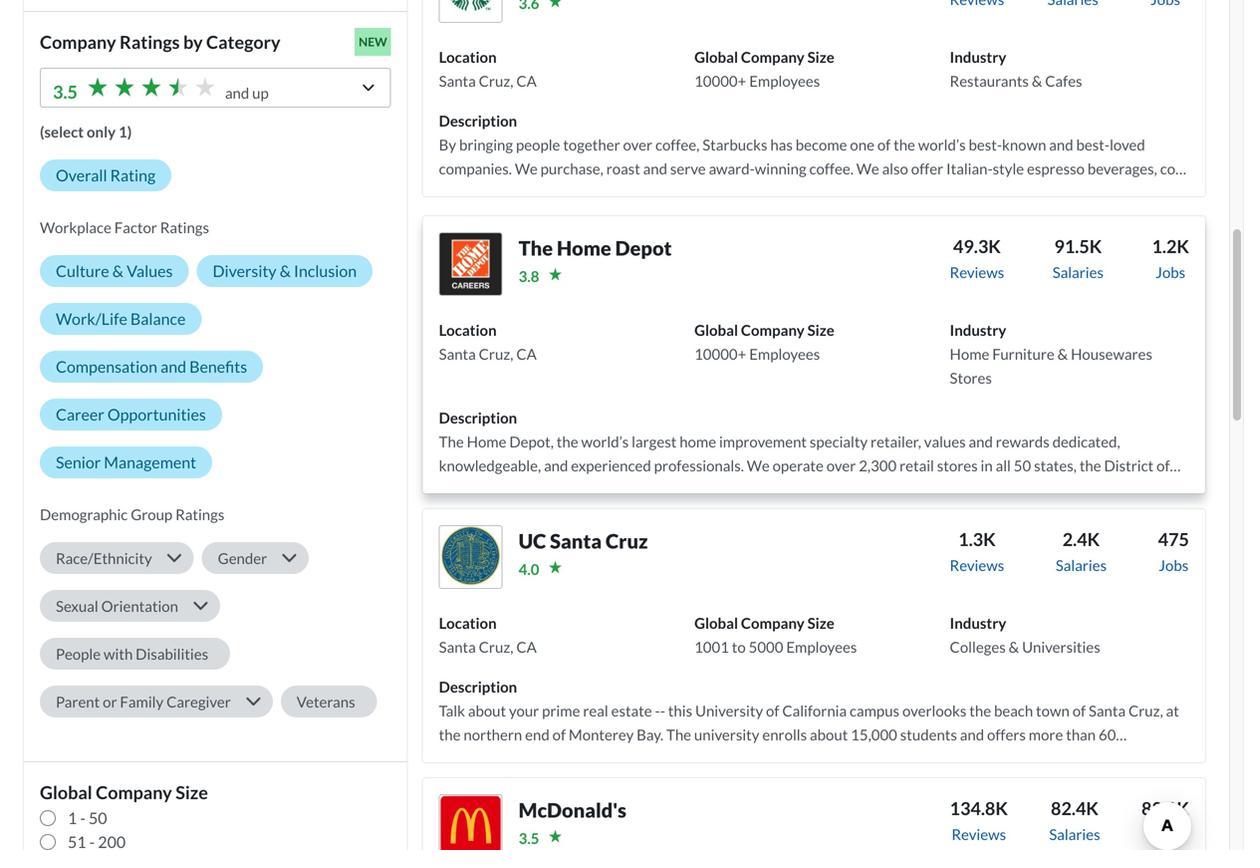 Task type: vqa. For each thing, say whether or not it's contained in the screenshot.
the leftmost weekly
no



Task type: locate. For each thing, give the bounding box(es) containing it.
1 cruz, from the top
[[479, 72, 514, 90]]

2 vertical spatial reviews
[[952, 825, 1007, 843]]

1 vertical spatial 3.5
[[519, 829, 540, 847]]

employees for home furniture & housewares stores
[[750, 345, 820, 363]]

size inside global company size 1001 to 5000 employees
[[808, 614, 835, 632]]

industry
[[950, 48, 1007, 66], [950, 321, 1007, 339], [950, 614, 1007, 632]]

home inside 'industry home furniture & housewares stores'
[[950, 345, 990, 363]]

1 vertical spatial reviews
[[950, 556, 1005, 574]]

description
[[439, 112, 517, 130], [439, 409, 517, 427], [439, 678, 517, 696]]

1 horizontal spatial 3.5
[[519, 829, 540, 847]]

jobs down the 82.1k at the right
[[1151, 825, 1181, 843]]

1 vertical spatial description
[[439, 409, 517, 427]]

values
[[127, 261, 173, 281]]

2 vertical spatial industry
[[950, 614, 1007, 632]]

& inside 'button'
[[112, 261, 124, 281]]

2 cruz, from the top
[[479, 345, 514, 363]]

location
[[439, 48, 497, 66], [439, 321, 497, 339], [439, 614, 497, 632]]

ca for the home depot
[[517, 345, 537, 363]]

inclusion
[[294, 261, 357, 281]]

diversity
[[213, 261, 277, 281]]

0 vertical spatial industry
[[950, 48, 1007, 66]]

salaries down '82.4k'
[[1050, 825, 1101, 843]]

location santa cruz, ca down 3.8
[[439, 321, 537, 363]]

restaurants
[[950, 72, 1029, 90]]

location santa cruz, ca
[[439, 48, 537, 90], [439, 321, 537, 363], [439, 614, 537, 656]]

0 horizontal spatial 3.5
[[53, 81, 78, 103]]

0 vertical spatial global company size 10000+ employees
[[695, 48, 835, 90]]

& right colleges
[[1009, 638, 1020, 656]]

employees
[[750, 72, 820, 90], [750, 345, 820, 363], [787, 638, 857, 656]]

home right "the"
[[557, 236, 612, 260]]

134.8k reviews
[[950, 797, 1008, 843]]

reviews
[[950, 263, 1005, 281], [950, 556, 1005, 574], [952, 825, 1007, 843]]

reviews for depot
[[950, 263, 1005, 281]]

cruz, down starbucks "image"
[[479, 72, 514, 90]]

& right furniture
[[1058, 345, 1068, 363]]

1)
[[119, 123, 132, 141]]

jobs down 475
[[1159, 556, 1189, 574]]

3 ca from the top
[[517, 638, 537, 656]]

& left inclusion
[[280, 261, 291, 281]]

parent
[[56, 693, 100, 711]]

1 vertical spatial and
[[161, 357, 186, 376]]

0 vertical spatial home
[[557, 236, 612, 260]]

1.2k jobs
[[1152, 235, 1190, 281]]

and inside compensation and benefits 'button'
[[161, 357, 186, 376]]

location down uc santa cruz image
[[439, 614, 497, 632]]

3.5 down mcdonald's
[[519, 829, 540, 847]]

50
[[89, 808, 107, 828]]

uc santa cruz
[[519, 529, 648, 553]]

starbucks image
[[439, 0, 503, 23]]

industry inside industry colleges & universities
[[950, 614, 1007, 632]]

0 horizontal spatial and
[[161, 357, 186, 376]]

size for industry home furniture & housewares stores
[[808, 321, 835, 339]]

orientation
[[101, 597, 178, 615]]

1 vertical spatial jobs
[[1159, 556, 1189, 574]]

2 vertical spatial employees
[[787, 638, 857, 656]]

jobs down 1.2k
[[1156, 263, 1186, 281]]

and left up
[[225, 84, 249, 102]]

global
[[695, 48, 738, 66], [695, 321, 738, 339], [695, 614, 738, 632], [40, 781, 92, 803]]

santa down the home depot image
[[439, 345, 476, 363]]

caregiver
[[166, 693, 231, 711]]

diversity & inclusion button
[[197, 255, 373, 287]]

work/life
[[56, 309, 127, 328]]

global company size 10000+ employees for restaurants & cafes
[[695, 48, 835, 90]]

cruz, for uc
[[479, 638, 514, 656]]

2 industry from the top
[[950, 321, 1007, 339]]

2 location santa cruz, ca from the top
[[439, 321, 537, 363]]

santa down starbucks "image"
[[439, 72, 476, 90]]

10000+ for restaurants & cafes
[[695, 72, 747, 90]]

description for uc
[[439, 678, 517, 696]]

cruz, down uc santa cruz image
[[479, 638, 514, 656]]

10000+
[[695, 72, 747, 90], [695, 345, 747, 363]]

management
[[104, 452, 196, 472]]

industry up restaurants
[[950, 48, 1007, 66]]

& left values
[[112, 261, 124, 281]]

location santa cruz, ca down starbucks "image"
[[439, 48, 537, 90]]

location santa cruz, ca for the
[[439, 321, 537, 363]]

senior management button
[[40, 446, 212, 478]]

ca
[[517, 72, 537, 90], [517, 345, 537, 363], [517, 638, 537, 656]]

1 vertical spatial 10000+
[[695, 345, 747, 363]]

0 vertical spatial cruz,
[[479, 72, 514, 90]]

industry home furniture & housewares stores
[[950, 321, 1153, 387]]

0 vertical spatial 10000+
[[695, 72, 747, 90]]

reviews down "1.3k"
[[950, 556, 1005, 574]]

industry for depot
[[950, 321, 1007, 339]]

career
[[56, 405, 104, 424]]

2 vertical spatial location
[[439, 614, 497, 632]]

1 vertical spatial salaries
[[1056, 556, 1107, 574]]

1 industry from the top
[[950, 48, 1007, 66]]

depot
[[616, 236, 672, 260]]

global company size 10000+ employees for home furniture & housewares stores
[[695, 321, 835, 363]]

2 10000+ from the top
[[695, 345, 747, 363]]

senior
[[56, 452, 101, 472]]

82.1k
[[1142, 797, 1190, 819]]

475 jobs
[[1159, 528, 1190, 574]]

jobs inside 1.2k jobs
[[1156, 263, 1186, 281]]

work/life balance button
[[40, 303, 202, 335]]

& inside industry restaurants & cafes
[[1032, 72, 1043, 90]]

employees for restaurants & cafes
[[750, 72, 820, 90]]

the
[[519, 236, 553, 260]]

0 vertical spatial and
[[225, 84, 249, 102]]

size for industry restaurants & cafes
[[808, 48, 835, 66]]

people
[[56, 645, 101, 663]]

company inside global company size 1001 to 5000 employees
[[741, 614, 805, 632]]

salaries down 2.4k
[[1056, 556, 1107, 574]]

reviews for cruz
[[950, 556, 1005, 574]]

cruz
[[606, 529, 648, 553]]

2 ca from the top
[[517, 345, 537, 363]]

size for industry colleges & universities
[[808, 614, 835, 632]]

uc
[[519, 529, 546, 553]]

1 global company size 10000+ employees from the top
[[695, 48, 835, 90]]

2 global company size 10000+ employees from the top
[[695, 321, 835, 363]]

2 vertical spatial salaries
[[1050, 825, 1101, 843]]

1 vertical spatial global company size 10000+ employees
[[695, 321, 835, 363]]

0 vertical spatial salaries
[[1053, 263, 1104, 281]]

rating
[[110, 165, 156, 185]]

ratings right 'group'
[[176, 505, 225, 523]]

cruz,
[[479, 72, 514, 90], [479, 345, 514, 363], [479, 638, 514, 656]]

2 vertical spatial location santa cruz, ca
[[439, 614, 537, 656]]

0 vertical spatial reviews
[[950, 263, 1005, 281]]

ratings
[[120, 31, 180, 53], [160, 218, 209, 236], [176, 505, 225, 523]]

0 horizontal spatial home
[[557, 236, 612, 260]]

1 vertical spatial location
[[439, 321, 497, 339]]

global company size
[[40, 781, 208, 803]]

culture
[[56, 261, 109, 281]]

location down starbucks "image"
[[439, 48, 497, 66]]

location santa cruz, ca for uc
[[439, 614, 537, 656]]

cruz, down the home depot image
[[479, 345, 514, 363]]

employees inside global company size 1001 to 5000 employees
[[787, 638, 857, 656]]

home
[[557, 236, 612, 260], [950, 345, 990, 363]]

2 vertical spatial cruz,
[[479, 638, 514, 656]]

3 description from the top
[[439, 678, 517, 696]]

3 cruz, from the top
[[479, 638, 514, 656]]

3 industry from the top
[[950, 614, 1007, 632]]

2 vertical spatial jobs
[[1151, 825, 1181, 843]]

salaries down 91.5k
[[1053, 263, 1104, 281]]

only
[[87, 123, 116, 141]]

up
[[252, 84, 269, 102]]

jobs inside 475 jobs
[[1159, 556, 1189, 574]]

1 horizontal spatial and
[[225, 84, 249, 102]]

culture & values button
[[40, 255, 189, 287]]

demographic
[[40, 505, 128, 523]]

2 vertical spatial ratings
[[176, 505, 225, 523]]

2 vertical spatial description
[[439, 678, 517, 696]]

1 vertical spatial home
[[950, 345, 990, 363]]

1 10000+ from the top
[[695, 72, 747, 90]]

salaries
[[1053, 263, 1104, 281], [1056, 556, 1107, 574], [1050, 825, 1101, 843]]

universities
[[1023, 638, 1101, 656]]

housewares
[[1071, 345, 1153, 363]]

location down the home depot image
[[439, 321, 497, 339]]

industry inside industry restaurants & cafes
[[950, 48, 1007, 66]]

compensation and benefits button
[[40, 351, 263, 383]]

new
[[359, 34, 387, 49]]

reviews down 134.8k
[[952, 825, 1007, 843]]

global inside global company size 1001 to 5000 employees
[[695, 614, 738, 632]]

0 vertical spatial location santa cruz, ca
[[439, 48, 537, 90]]

1 vertical spatial ratings
[[160, 218, 209, 236]]

ratings right factor
[[160, 218, 209, 236]]

0 vertical spatial ratings
[[120, 31, 180, 53]]

reviews inside 134.8k reviews
[[952, 825, 1007, 843]]

1 - 50
[[68, 808, 107, 828]]

1 vertical spatial location santa cruz, ca
[[439, 321, 537, 363]]

industry up colleges
[[950, 614, 1007, 632]]

2 description from the top
[[439, 409, 517, 427]]

to
[[732, 638, 746, 656]]

salaries for depot
[[1053, 263, 1104, 281]]

ca for uc santa cruz
[[517, 638, 537, 656]]

3 location from the top
[[439, 614, 497, 632]]

global for industry home furniture & housewares stores
[[695, 321, 738, 339]]

0 vertical spatial location
[[439, 48, 497, 66]]

industry inside 'industry home furniture & housewares stores'
[[950, 321, 1007, 339]]

& inside 'industry home furniture & housewares stores'
[[1058, 345, 1068, 363]]

3 location santa cruz, ca from the top
[[439, 614, 537, 656]]

1 vertical spatial industry
[[950, 321, 1007, 339]]

(select
[[40, 123, 84, 141]]

home up stores
[[950, 345, 990, 363]]

0 vertical spatial jobs
[[1156, 263, 1186, 281]]

santa for industry home furniture & housewares stores
[[439, 345, 476, 363]]

overall rating
[[56, 165, 156, 185]]

global company size 1001 to 5000 employees
[[695, 614, 857, 656]]

1 horizontal spatial home
[[950, 345, 990, 363]]

group
[[131, 505, 173, 523]]

3.5 up (select in the left of the page
[[53, 81, 78, 103]]

& left the cafes
[[1032, 72, 1043, 90]]

0 vertical spatial ca
[[517, 72, 537, 90]]

reviews down 49.3k
[[950, 263, 1005, 281]]

1 location santa cruz, ca from the top
[[439, 48, 537, 90]]

10000+ for home furniture & housewares stores
[[695, 345, 747, 363]]

mcdonald's
[[519, 798, 627, 822]]

82.4k salaries
[[1050, 797, 1101, 843]]

1 vertical spatial cruz,
[[479, 345, 514, 363]]

2 vertical spatial ca
[[517, 638, 537, 656]]

91.5k
[[1055, 235, 1103, 257]]

0 vertical spatial description
[[439, 112, 517, 130]]

company
[[40, 31, 116, 53], [741, 48, 805, 66], [741, 321, 805, 339], [741, 614, 805, 632], [96, 781, 172, 803]]

cruz, for the
[[479, 345, 514, 363]]

factor
[[114, 218, 157, 236]]

santa right uc
[[550, 529, 602, 553]]

santa down uc santa cruz image
[[439, 638, 476, 656]]

global company size 10000+ employees
[[695, 48, 835, 90], [695, 321, 835, 363]]

location santa cruz, ca down 4.0
[[439, 614, 537, 656]]

0 vertical spatial employees
[[750, 72, 820, 90]]

culture & values
[[56, 261, 173, 281]]

475
[[1159, 528, 1190, 550]]

ratings left by
[[120, 31, 180, 53]]

santa
[[439, 72, 476, 90], [439, 345, 476, 363], [550, 529, 602, 553], [439, 638, 476, 656]]

and left benefits
[[161, 357, 186, 376]]

industry up stores
[[950, 321, 1007, 339]]

2 location from the top
[[439, 321, 497, 339]]

91.5k salaries
[[1053, 235, 1104, 281]]

1 vertical spatial employees
[[750, 345, 820, 363]]

1 vertical spatial ca
[[517, 345, 537, 363]]



Task type: describe. For each thing, give the bounding box(es) containing it.
1 description from the top
[[439, 112, 517, 130]]

2.4k salaries
[[1056, 528, 1107, 574]]

mcdonald's image
[[439, 794, 503, 850]]

company for industry home furniture & housewares stores
[[741, 321, 805, 339]]

82.4k
[[1051, 797, 1099, 819]]

workplace
[[40, 218, 111, 236]]

category
[[206, 31, 281, 53]]

furniture
[[993, 345, 1055, 363]]

company ratings by category
[[40, 31, 281, 53]]

location for the home depot
[[439, 321, 497, 339]]

career opportunities
[[56, 405, 206, 424]]

1.2k
[[1152, 235, 1190, 257]]

ratings for factor
[[160, 218, 209, 236]]

race/ethnicity
[[56, 549, 152, 567]]

sexual orientation
[[56, 597, 178, 615]]

industry colleges & universities
[[950, 614, 1101, 656]]

compensation and benefits
[[56, 357, 247, 376]]

overall
[[56, 165, 107, 185]]

49.3k
[[954, 235, 1001, 257]]

49.3k reviews
[[950, 235, 1005, 281]]

the home depot
[[519, 236, 672, 260]]

gender
[[218, 549, 267, 567]]

(select only 1)
[[40, 123, 132, 141]]

1.3k
[[959, 528, 996, 550]]

company for industry restaurants & cafes
[[741, 48, 805, 66]]

family
[[120, 693, 164, 711]]

industry restaurants & cafes
[[950, 48, 1083, 90]]

demographic group ratings
[[40, 505, 225, 523]]

salaries for cruz
[[1056, 556, 1107, 574]]

parent or family caregiver
[[56, 693, 231, 711]]

opportunities
[[107, 405, 206, 424]]

or
[[103, 693, 117, 711]]

jobs inside 82.1k jobs
[[1151, 825, 1181, 843]]

overall rating button
[[40, 159, 172, 191]]

diversity & inclusion
[[213, 261, 357, 281]]

2.4k
[[1063, 528, 1100, 550]]

people with disabilities
[[56, 645, 208, 663]]

balance
[[130, 309, 186, 328]]

global for industry restaurants & cafes
[[695, 48, 738, 66]]

sexual
[[56, 597, 98, 615]]

industry for cruz
[[950, 614, 1007, 632]]

benefits
[[189, 357, 247, 376]]

1 ca from the top
[[517, 72, 537, 90]]

senior management
[[56, 452, 196, 472]]

location for uc santa cruz
[[439, 614, 497, 632]]

workplace factor ratings
[[40, 218, 209, 236]]

1001
[[695, 638, 729, 656]]

1.3k reviews
[[950, 528, 1005, 574]]

& inside button
[[280, 261, 291, 281]]

& inside industry colleges & universities
[[1009, 638, 1020, 656]]

1 location from the top
[[439, 48, 497, 66]]

veterans
[[297, 693, 355, 711]]

0 vertical spatial 3.5
[[53, 81, 78, 103]]

compensation
[[56, 357, 157, 376]]

3.8
[[519, 267, 540, 285]]

82.1k jobs
[[1142, 797, 1190, 843]]

description for the
[[439, 409, 517, 427]]

career opportunities button
[[40, 399, 222, 431]]

santa for industry colleges & universities
[[439, 638, 476, 656]]

global for industry colleges & universities
[[695, 614, 738, 632]]

work/life balance
[[56, 309, 186, 328]]

the home depot image
[[439, 232, 503, 296]]

jobs for cruz
[[1159, 556, 1189, 574]]

jobs for depot
[[1156, 263, 1186, 281]]

1
[[68, 808, 77, 828]]

4.0
[[519, 560, 540, 578]]

cafes
[[1046, 72, 1083, 90]]

company for industry colleges & universities
[[741, 614, 805, 632]]

colleges
[[950, 638, 1006, 656]]

uc santa cruz image
[[439, 525, 503, 589]]

-
[[80, 808, 86, 828]]

home for furniture
[[950, 345, 990, 363]]

by
[[183, 31, 203, 53]]

and up
[[225, 84, 269, 102]]

home for depot
[[557, 236, 612, 260]]

ratings for group
[[176, 505, 225, 523]]

disabilities
[[136, 645, 208, 663]]

stores
[[950, 369, 992, 387]]

santa for industry restaurants & cafes
[[439, 72, 476, 90]]

134.8k
[[950, 797, 1008, 819]]



